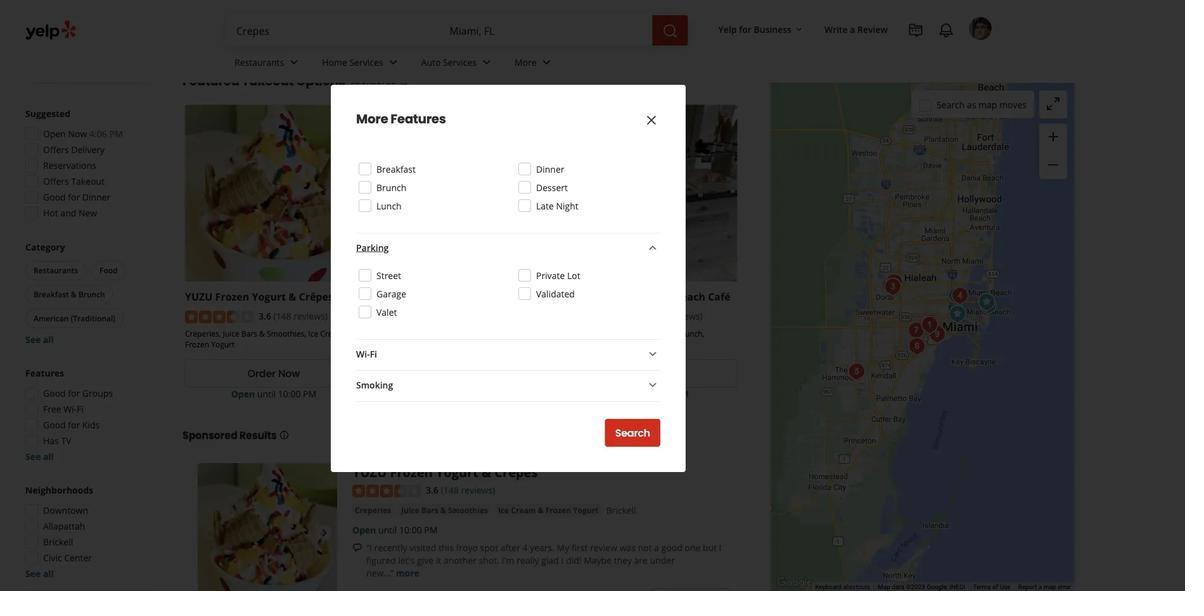 Task type: describe. For each thing, give the bounding box(es) containing it.
the crepes and waffles bar image
[[948, 284, 973, 309]]

1 see all button from the top
[[25, 334, 54, 346]]

has tv
[[43, 435, 71, 447]]

©2023
[[906, 584, 925, 592]]

0 horizontal spatial yuzu frozen yogurt & crêpes link
[[185, 290, 333, 304]]

keyboard
[[815, 584, 842, 592]]

for for groups
[[68, 388, 80, 400]]

beer,
[[560, 329, 578, 339]]

search image
[[663, 24, 678, 39]]

creperies link
[[352, 504, 394, 517]]

error
[[1058, 584, 1071, 592]]

groups
[[82, 388, 113, 400]]

10
[[214, 42, 229, 63]]

atelier monnier south beach café link
[[560, 290, 731, 304]]

services for home services
[[350, 56, 383, 68]]

offers takeout
[[43, 176, 105, 188]]

really
[[517, 555, 539, 567]]

more for more features
[[356, 110, 388, 128]]

see all button for downtown
[[25, 569, 54, 581]]

good for good for kids
[[43, 420, 66, 432]]

business inside button
[[754, 23, 792, 35]]

view business
[[614, 367, 684, 381]]

has
[[43, 435, 59, 447]]

but
[[703, 542, 717, 554]]

projects image
[[908, 23, 923, 38]]

report a map error link
[[1018, 584, 1071, 592]]

zoom out image
[[1046, 157, 1061, 173]]

16 chevron right v2 image
[[271, 32, 281, 42]]

0 horizontal spatial until
[[257, 388, 276, 400]]

24 chevron down v2 image for restaurants
[[287, 55, 302, 70]]

options
[[296, 72, 345, 90]]

0 horizontal spatial yuzu frozen yogurt & crêpes image
[[198, 464, 337, 592]]

hot and new
[[43, 207, 97, 219]]

0 horizontal spatial (148
[[273, 310, 291, 322]]

24 chevron down v2 image for wi-fi
[[645, 347, 660, 362]]

open now 4:06 pm
[[43, 128, 123, 140]]

atelier monnier south beach café (122 reviews)
[[560, 290, 731, 322]]

see all for downtown
[[25, 569, 54, 581]]

recently
[[374, 542, 407, 554]]

beer, wine & spirits, breakfast & brunch, patisserie/cake shop
[[560, 329, 704, 350]]

write
[[825, 23, 848, 35]]

1 all from the top
[[43, 334, 54, 346]]

9:00
[[656, 388, 673, 400]]

more features
[[356, 110, 446, 128]]

good for good for dinner
[[43, 191, 66, 203]]

all for good for groups
[[43, 451, 54, 463]]

yogurt inside button
[[573, 505, 599, 516]]

are
[[634, 555, 648, 567]]

ice inside button
[[498, 505, 509, 516]]

0 horizontal spatial business
[[640, 367, 684, 381]]

more for more
[[515, 56, 537, 68]]

now for 7 spices mediterranean restaurant & hookah lounge
[[466, 367, 487, 381]]

category
[[25, 241, 65, 254]]

good for groups
[[43, 388, 113, 400]]

ice inside the creperies, juice bars & smoothies, ice cream & frozen yogurt
[[308, 329, 318, 339]]

1 horizontal spatial 10:00
[[399, 524, 422, 536]]

features inside dialog
[[391, 110, 446, 128]]

brunch inside 'button'
[[78, 290, 105, 300]]

garage
[[376, 288, 406, 300]]

more link
[[505, 46, 565, 82]]

yelp
[[718, 23, 737, 35]]

16 info v2 image
[[399, 76, 409, 86]]

google image
[[774, 575, 816, 592]]

(148 reviews)
[[441, 485, 495, 497]]

keyboard shortcuts
[[815, 584, 870, 592]]

featured
[[183, 72, 239, 90]]

map for moves
[[979, 99, 997, 111]]

see all for good for groups
[[25, 451, 54, 463]]

filters
[[25, 37, 57, 51]]

yuzu for yuzu frozen yogurt & crêpes link to the left
[[185, 290, 213, 304]]

16 chevron down v2 image
[[794, 25, 804, 35]]

good for dinner
[[43, 191, 111, 203]]

florida
[[420, 42, 472, 63]]

civic
[[43, 553, 62, 565]]

suggested
[[25, 108, 70, 120]]

ice cream & frozen yogurt link
[[496, 504, 601, 517]]

tv
[[61, 435, 71, 447]]

hot
[[43, 207, 58, 219]]

this
[[439, 542, 454, 554]]

0 vertical spatial yuzu frozen yogurt & crêpes image
[[945, 302, 970, 327]]

open for offers delivery
[[43, 128, 66, 140]]

american (traditional) button
[[25, 310, 124, 329]]

order for mediterranean
[[435, 367, 463, 381]]

more
[[396, 567, 420, 579]]

sponsored for sponsored
[[350, 75, 396, 87]]

breakfast inside beer, wine & spirits, breakfast & brunch, patisserie/cake shop
[[634, 329, 667, 339]]

1 horizontal spatial until
[[378, 524, 397, 536]]

0 vertical spatial 10:00
[[278, 388, 301, 400]]

search as map moves
[[937, 99, 1027, 111]]

brunch,
[[677, 329, 704, 339]]

terms of use link
[[973, 584, 1011, 592]]

center
[[64, 553, 92, 565]]

il giardino creperie image
[[925, 322, 950, 348]]

south
[[642, 290, 672, 304]]

1 horizontal spatial brickell
[[606, 505, 636, 517]]

wine
[[580, 329, 598, 339]]

0 horizontal spatial reviews)
[[294, 310, 328, 322]]

1 horizontal spatial open until 10:00 pm
[[352, 524, 438, 536]]

new
[[79, 207, 97, 219]]

"i
[[366, 542, 372, 554]]

search button
[[605, 420, 660, 447]]

near
[[325, 42, 362, 63]]

search for search
[[615, 427, 650, 441]]

sponsored results
[[183, 429, 277, 443]]

lot
[[567, 270, 580, 282]]

map for error
[[1044, 584, 1056, 592]]

offers for offers delivery
[[43, 144, 69, 156]]

sweet paris crêperie & café image
[[917, 313, 942, 338]]

crepes
[[268, 42, 322, 63]]

late
[[536, 200, 554, 212]]

0 vertical spatial open until 10:00 pm
[[231, 388, 316, 400]]

kids
[[82, 420, 100, 432]]

auto
[[421, 56, 441, 68]]

24 chevron down v2 image for home services
[[386, 55, 401, 70]]

group containing suggested
[[22, 107, 157, 223]]

offers for offers takeout
[[43, 176, 69, 188]]

order now link for yogurt
[[185, 360, 362, 388]]

1 vertical spatial i
[[561, 555, 564, 567]]

parking
[[356, 242, 389, 254]]

24 chevron down v2 image for auto services
[[479, 55, 494, 70]]

now inside group
[[68, 128, 87, 140]]

order for yogurt
[[247, 367, 276, 381]]

hookah
[[563, 290, 603, 304]]

results
[[239, 429, 277, 443]]

now for yuzu frozen yogurt & crêpes
[[278, 367, 300, 381]]

breakfast & brunch button
[[25, 286, 113, 305]]

breakfast for breakfast & brunch
[[34, 290, 69, 300]]

7 spices mediterranean restaurant & hookah lounge image
[[974, 290, 999, 315]]

bars inside button
[[421, 505, 438, 516]]

services for auto services
[[443, 56, 477, 68]]

crepes cafe image
[[844, 360, 870, 385]]

featured takeout options
[[183, 72, 345, 90]]

restaurants inside business categories element
[[234, 56, 284, 68]]

a inside "i recently visited this froyo spot after 4 years. my first review was not a good one but i figured let's give it another shot. i'm really glad i did! maybe they are under new…"
[[654, 542, 659, 554]]

group containing features
[[22, 367, 157, 464]]

home services
[[322, 56, 383, 68]]

for for kids
[[68, 420, 80, 432]]

creperies
[[355, 505, 391, 516]]

let's
[[398, 555, 415, 567]]

neighborhoods
[[25, 485, 93, 497]]

frozen inside ice cream & frozen yogurt button
[[546, 505, 571, 516]]

order now for mediterranean
[[435, 367, 487, 381]]

24 chevron down v2 image for smoking
[[645, 378, 660, 393]]

i'm
[[502, 555, 514, 567]]

my
[[557, 542, 569, 554]]

wi-fi button
[[356, 347, 660, 363]]

notifications image
[[939, 23, 954, 38]]

report a map error
[[1018, 584, 1071, 592]]

top
[[183, 42, 211, 63]]

spices
[[381, 290, 412, 304]]

3.6 star rating image up creperies,
[[185, 311, 254, 324]]



Task type: locate. For each thing, give the bounding box(es) containing it.
map region
[[652, 0, 1139, 592]]

0 vertical spatial more
[[515, 56, 537, 68]]

breakfast inside the more features dialog
[[376, 163, 416, 175]]

la crepe bistro image
[[904, 334, 930, 360]]

yogurt
[[252, 290, 286, 304], [211, 339, 235, 350], [436, 464, 478, 481], [573, 505, 599, 516]]

7
[[373, 290, 378, 304]]

wi- up 'good for kids'
[[64, 404, 77, 416]]

open down suggested
[[43, 128, 66, 140]]

and
[[60, 207, 76, 219]]

keyboard shortcuts button
[[815, 583, 870, 592]]

1 horizontal spatial yuzu frozen yogurt & crêpes image
[[945, 302, 970, 327]]

breakfast up 'lunch'
[[376, 163, 416, 175]]

juice inside the creperies, juice bars & smoothies, ice cream & frozen yogurt
[[223, 329, 239, 339]]

reviews) inside atelier monnier south beach café (122 reviews)
[[669, 310, 703, 322]]

3.6 for 3.6 (148 reviews)
[[259, 310, 271, 322]]

1 horizontal spatial brunch
[[376, 182, 406, 194]]

3.6 up the creperies, juice bars & smoothies, ice cream & frozen yogurt
[[259, 310, 271, 322]]

0 vertical spatial bars
[[241, 329, 257, 339]]

open until 10:00 pm up 16 info v2 icon
[[231, 388, 316, 400]]

0 vertical spatial features
[[391, 110, 446, 128]]

3.6 star rating image up creperies
[[352, 485, 421, 498]]

offers down 'reservations'
[[43, 176, 69, 188]]

0 vertical spatial restaurants
[[219, 32, 266, 42]]

1 horizontal spatial 3.6
[[426, 485, 438, 497]]

a right not
[[654, 542, 659, 554]]

dessert
[[536, 182, 568, 194]]

brunch up (traditional)
[[78, 290, 105, 300]]

restaurants link down 16 chevron right v2 icon
[[224, 46, 312, 82]]

1 vertical spatial juice
[[401, 505, 419, 516]]

1 vertical spatial ice
[[498, 505, 509, 516]]

order now down wi-fi "dropdown button"
[[435, 367, 487, 381]]

open inside group
[[43, 128, 66, 140]]

dinner up dessert
[[536, 163, 564, 175]]

1 horizontal spatial breakfast
[[376, 163, 416, 175]]

24 chevron down v2 image
[[287, 55, 302, 70], [479, 55, 494, 70], [645, 240, 660, 256]]

order
[[247, 367, 276, 381], [435, 367, 463, 381]]

ice
[[308, 329, 318, 339], [498, 505, 509, 516]]

smoothies
[[448, 505, 488, 516]]

0 vertical spatial restaurants link
[[219, 32, 266, 42]]

2 vertical spatial restaurants
[[34, 266, 78, 276]]

was
[[620, 542, 636, 554]]

services
[[350, 56, 383, 68], [443, 56, 477, 68]]

use
[[1000, 584, 1011, 592]]

1 vertical spatial 10:00
[[399, 524, 422, 536]]

1 vertical spatial brunch
[[78, 290, 105, 300]]

until up results
[[257, 388, 276, 400]]

sponsored down home services
[[350, 75, 396, 87]]

yuzu frozen yogurt & crêpes for yuzu frozen yogurt & crêpes link to the left
[[185, 290, 333, 304]]

brunch
[[376, 182, 406, 194], [78, 290, 105, 300]]

2 horizontal spatial until
[[635, 388, 653, 400]]

until up "recently"
[[378, 524, 397, 536]]

1 horizontal spatial ice
[[498, 505, 509, 516]]

1 horizontal spatial map
[[1044, 584, 1056, 592]]

stephanie's crepes image
[[918, 311, 943, 336]]

restaurants up featured takeout options
[[234, 56, 284, 68]]

for for business
[[739, 23, 752, 35]]

home services link
[[312, 46, 411, 82]]

user actions element
[[708, 16, 1010, 94]]

sponsored for sponsored results
[[183, 429, 237, 443]]

dinner inside the more features dialog
[[536, 163, 564, 175]]

map
[[878, 584, 890, 592]]

10:00 up visited
[[399, 524, 422, 536]]

for down offers takeout
[[68, 191, 80, 203]]

i left did!
[[561, 555, 564, 567]]

2 offers from the top
[[43, 176, 69, 188]]

1 horizontal spatial order now link
[[373, 360, 550, 388]]

3 good from the top
[[43, 420, 66, 432]]

breakfast inside 'button'
[[34, 290, 69, 300]]

24 chevron down v2 image up south
[[645, 240, 660, 256]]

cream up 4
[[511, 505, 536, 516]]

takeout up the good for dinner
[[71, 176, 105, 188]]

a for write
[[850, 23, 855, 35]]

restaurants link left 16 chevron right v2 icon
[[219, 32, 266, 42]]

services right auto
[[443, 56, 477, 68]]

1 vertical spatial dinner
[[82, 191, 111, 203]]

1 vertical spatial search
[[615, 427, 650, 441]]

order now down the creperies, juice bars & smoothies, ice cream & frozen yogurt
[[247, 367, 300, 381]]

1 vertical spatial open
[[231, 388, 255, 400]]

brickell up civic at the left
[[43, 537, 73, 549]]

3 see all button from the top
[[25, 569, 54, 581]]

3.6 (148 reviews)
[[259, 310, 328, 322]]

a inside write a review link
[[850, 23, 855, 35]]

24 chevron down v2 image up options
[[287, 55, 302, 70]]

1 vertical spatial wi-
[[64, 404, 77, 416]]

0 horizontal spatial dinner
[[82, 191, 111, 203]]

zoom in image
[[1046, 129, 1061, 144]]

2 order from the left
[[435, 367, 463, 381]]

offers up 'reservations'
[[43, 144, 69, 156]]

features inside group
[[25, 368, 64, 380]]

home
[[322, 56, 347, 68]]

next image
[[317, 526, 332, 541]]

search down until 9:00 pm
[[615, 427, 650, 441]]

0 vertical spatial map
[[979, 99, 997, 111]]

maybe
[[584, 555, 612, 567]]

1 horizontal spatial reviews)
[[461, 485, 495, 497]]

ice right smoothies,
[[308, 329, 318, 339]]

1 vertical spatial more
[[356, 110, 388, 128]]

0 vertical spatial fi
[[370, 348, 377, 360]]

good down free
[[43, 420, 66, 432]]

brunch up 'lunch'
[[376, 182, 406, 194]]

juice bars & smoothies
[[401, 505, 488, 516]]

it
[[436, 555, 441, 567]]

map
[[979, 99, 997, 111], [1044, 584, 1056, 592]]

(148 right 3.6 link
[[441, 485, 459, 497]]

yuzu frozen yogurt & crêpes link up 3.6 (148 reviews)
[[185, 290, 333, 304]]

first
[[572, 542, 588, 554]]

all
[[43, 334, 54, 346], [43, 451, 54, 463], [43, 569, 54, 581]]

1 horizontal spatial crêpes
[[495, 464, 538, 481]]

a for report
[[1039, 584, 1042, 592]]

frozen inside the creperies, juice bars & smoothies, ice cream & frozen yogurt
[[185, 339, 209, 350]]

7 spices mediterranean restaurant & hookah lounge
[[373, 290, 643, 304]]

downtown
[[43, 505, 88, 517]]

brickell inside group
[[43, 537, 73, 549]]

slideshow element
[[198, 464, 337, 592]]

fi inside "dropdown button"
[[370, 348, 377, 360]]

civic center
[[43, 553, 92, 565]]

cream down 3.6 (148 reviews)
[[320, 329, 344, 339]]

3.6 for 3.6
[[426, 485, 438, 497]]

now down smoothies,
[[278, 367, 300, 381]]

2 see from the top
[[25, 451, 41, 463]]

expand map image
[[1046, 96, 1061, 111]]

i right but
[[719, 542, 722, 554]]

0 vertical spatial search
[[937, 99, 965, 111]]

3 see all from the top
[[25, 569, 54, 581]]

pm inside group
[[109, 128, 123, 140]]

2 vertical spatial open
[[352, 524, 376, 536]]

now down wi-fi "dropdown button"
[[466, 367, 487, 381]]

0 vertical spatial see all button
[[25, 334, 54, 346]]

open for "i recently visited this froyo spot after 4 years. my first review was not a good one but i figured let's give it another shot. i'm really glad i did! maybe they are under new…"
[[352, 524, 376, 536]]

0 horizontal spatial order now
[[247, 367, 300, 381]]

16 speech v2 image
[[352, 544, 363, 554]]

0 horizontal spatial cream
[[320, 329, 344, 339]]

1 horizontal spatial takeout
[[242, 72, 294, 90]]

1 horizontal spatial sponsored
[[350, 75, 396, 87]]

atelier
[[560, 290, 594, 304]]

a right the write
[[850, 23, 855, 35]]

previous image
[[203, 526, 218, 541]]

night
[[556, 200, 579, 212]]

3 see from the top
[[25, 569, 41, 581]]

open until 10:00 pm up "recently"
[[352, 524, 438, 536]]

yuzu frozen yogurt & crêpes link up 3.6 link
[[352, 464, 538, 481]]

0 horizontal spatial brunch
[[78, 290, 105, 300]]

dinner up new
[[82, 191, 111, 203]]

24 chevron down v2 image inside auto services link
[[479, 55, 494, 70]]

juice right creperies
[[401, 505, 419, 516]]

24 chevron down v2 image inside wi-fi "dropdown button"
[[645, 347, 660, 362]]

yelp for business
[[718, 23, 792, 35]]

3 all from the top
[[43, 569, 54, 581]]

takeout down best
[[242, 72, 294, 90]]

see all button down civic at the left
[[25, 569, 54, 581]]

wi- inside group
[[64, 404, 77, 416]]

business categories element
[[224, 46, 992, 82]]

16 info v2 image
[[279, 431, 289, 441]]

spirits,
[[608, 329, 632, 339]]

1 vertical spatial brickell
[[43, 537, 73, 549]]

breakfast for breakfast
[[376, 163, 416, 175]]

0 vertical spatial juice
[[223, 329, 239, 339]]

0 vertical spatial see
[[25, 334, 41, 346]]

breakfast & brunch
[[34, 290, 105, 300]]

0 horizontal spatial now
[[68, 128, 87, 140]]

24 chevron down v2 image
[[386, 55, 401, 70], [539, 55, 554, 70], [645, 347, 660, 362], [645, 378, 660, 393]]

for inside button
[[739, 23, 752, 35]]

0 vertical spatial brunch
[[376, 182, 406, 194]]

juice right creperies,
[[223, 329, 239, 339]]

1 vertical spatial crêpes
[[495, 464, 538, 481]]

private lot
[[536, 270, 580, 282]]

0 vertical spatial offers
[[43, 144, 69, 156]]

1 vertical spatial see all button
[[25, 451, 54, 463]]

bars
[[241, 329, 257, 339], [421, 505, 438, 516]]

(traditional)
[[71, 314, 115, 324]]

1 horizontal spatial yuzu
[[352, 464, 387, 481]]

for up the free wi-fi
[[68, 388, 80, 400]]

more
[[515, 56, 537, 68], [356, 110, 388, 128]]

fi up 'smoking'
[[370, 348, 377, 360]]

order down wi-fi "dropdown button"
[[435, 367, 463, 381]]

search inside search button
[[615, 427, 650, 441]]

None search field
[[226, 15, 691, 46]]

0 vertical spatial crêpes
[[299, 290, 333, 304]]

business
[[754, 23, 792, 35], [640, 367, 684, 381]]

new…"
[[366, 567, 394, 579]]

restaurant
[[494, 290, 551, 304]]

1 horizontal spatial search
[[937, 99, 965, 111]]

search for search as map moves
[[937, 99, 965, 111]]

2 horizontal spatial reviews)
[[669, 310, 703, 322]]

2 horizontal spatial open
[[352, 524, 376, 536]]

1 vertical spatial business
[[640, 367, 684, 381]]

good up free
[[43, 388, 66, 400]]

breakfast up american
[[34, 290, 69, 300]]

food button
[[91, 261, 126, 280]]

offers
[[43, 144, 69, 156], [43, 176, 69, 188]]

1 horizontal spatial yuzu frozen yogurt & crêpes link
[[352, 464, 538, 481]]

open until 10:00 pm
[[231, 388, 316, 400], [352, 524, 438, 536]]

see
[[25, 334, 41, 346], [25, 451, 41, 463], [25, 569, 41, 581]]

1 vertical spatial yuzu
[[352, 464, 387, 481]]

google,
[[927, 584, 948, 592]]

wi- inside "dropdown button"
[[356, 348, 370, 360]]

see all down has
[[25, 451, 54, 463]]

bars left smoothies,
[[241, 329, 257, 339]]

another
[[444, 555, 477, 567]]

smoothies,
[[267, 329, 306, 339]]

sweet paris creperie & café image
[[880, 275, 906, 300]]

see all down civic at the left
[[25, 569, 54, 581]]

takeout inside group
[[71, 176, 105, 188]]

restaurants
[[219, 32, 266, 42], [234, 56, 284, 68], [34, 266, 78, 276]]

juice bars & smoothies link
[[399, 504, 491, 517]]

0 horizontal spatial features
[[25, 368, 64, 380]]

private
[[536, 270, 565, 282]]

brunch inside the more features dialog
[[376, 182, 406, 194]]

1 horizontal spatial wi-
[[356, 348, 370, 360]]

lunch
[[376, 200, 402, 212]]

see all button for good for groups
[[25, 451, 54, 463]]

24 chevron down v2 image inside more link
[[539, 55, 554, 70]]

juice inside button
[[401, 505, 419, 516]]

24 chevron down v2 image inside smoking dropdown button
[[645, 378, 660, 393]]

0 horizontal spatial 24 chevron down v2 image
[[287, 55, 302, 70]]

close image
[[644, 113, 659, 128]]

0 vertical spatial a
[[850, 23, 855, 35]]

open up "i
[[352, 524, 376, 536]]

see all down american
[[25, 334, 54, 346]]

yuzu up creperies,
[[185, 290, 213, 304]]

delivery
[[71, 144, 105, 156]]

atelier monnier south beach café image
[[975, 293, 1001, 318]]

miami,
[[365, 42, 417, 63]]

crêpes for right yuzu frozen yogurt & crêpes link
[[495, 464, 538, 481]]

order now for yogurt
[[247, 367, 300, 381]]

2 horizontal spatial a
[[1039, 584, 1042, 592]]

1 horizontal spatial dinner
[[536, 163, 564, 175]]

all for downtown
[[43, 569, 54, 581]]

0 vertical spatial i
[[719, 542, 722, 554]]

restaurants left 16 chevron right v2 icon
[[219, 32, 266, 42]]

yuzu frozen yogurt & crêpes up 3.6 link
[[352, 464, 538, 481]]

restaurants down category
[[34, 266, 78, 276]]

2 order now link from the left
[[373, 360, 550, 388]]

all down has
[[43, 451, 54, 463]]

0 horizontal spatial map
[[979, 99, 997, 111]]

1 offers from the top
[[43, 144, 69, 156]]

breakfast down the (122
[[634, 329, 667, 339]]

0 vertical spatial 3.6
[[259, 310, 271, 322]]

lounge
[[605, 290, 643, 304]]

more features dialog
[[0, 0, 1185, 592]]

crêpes up 3.6 (148 reviews)
[[299, 290, 333, 304]]

see all button down has
[[25, 451, 54, 463]]

"i recently visited this froyo spot after 4 years. my first review was not a good one but i figured let's give it another shot. i'm really glad i did! maybe they are under new…"
[[366, 542, 722, 579]]

restaurants inside button
[[34, 266, 78, 276]]

until
[[257, 388, 276, 400], [635, 388, 653, 400], [378, 524, 397, 536]]

0 horizontal spatial yuzu
[[185, 290, 213, 304]]

yuzu frozen yogurt & crêpes link
[[185, 290, 333, 304], [352, 464, 538, 481]]

2 good from the top
[[43, 388, 66, 400]]

yuzu frozen yogurt & crêpes
[[185, 290, 333, 304], [352, 464, 538, 481]]

a
[[850, 23, 855, 35], [654, 542, 659, 554], [1039, 584, 1042, 592]]

all down american
[[43, 334, 54, 346]]

3.6 star rating image down spices
[[373, 311, 441, 324]]

did!
[[566, 555, 582, 567]]

yuzu frozen yogurt & crêpes image
[[945, 302, 970, 327], [198, 464, 337, 592]]

sponsored
[[350, 75, 396, 87], [183, 429, 237, 443]]

café
[[708, 290, 731, 304]]

crêpes for yuzu frozen yogurt & crêpes link to the left
[[299, 290, 333, 304]]

1 vertical spatial yuzu frozen yogurt & crêpes link
[[352, 464, 538, 481]]

3.6 star rating image
[[185, 311, 254, 324], [373, 311, 441, 324], [352, 485, 421, 498]]

reviews) up the smoothies
[[461, 485, 495, 497]]

cream inside button
[[511, 505, 536, 516]]

services right "home"
[[350, 56, 383, 68]]

good for good for groups
[[43, 388, 66, 400]]

0 vertical spatial good
[[43, 191, 66, 203]]

shortcuts
[[843, 584, 870, 592]]

1 vertical spatial see
[[25, 451, 41, 463]]

0 horizontal spatial takeout
[[71, 176, 105, 188]]

crêpemaker image
[[882, 270, 907, 296]]

24 chevron down v2 image inside "home services" link
[[386, 55, 401, 70]]

0 horizontal spatial order now link
[[185, 360, 362, 388]]

2 see all button from the top
[[25, 451, 54, 463]]

1 order from the left
[[247, 367, 276, 381]]

yuzu for right yuzu frozen yogurt & crêpes link
[[352, 464, 387, 481]]

features up free
[[25, 368, 64, 380]]

& inside 'button'
[[71, 290, 77, 300]]

takeout for offers
[[71, 176, 105, 188]]

fi down good for groups
[[77, 404, 84, 416]]

1 horizontal spatial more
[[515, 56, 537, 68]]

all down civic at the left
[[43, 569, 54, 581]]

juice bars & smoothies button
[[399, 504, 491, 517]]

yuzu frozen yogurt & crêpes for right yuzu frozen yogurt & crêpes link
[[352, 464, 538, 481]]

auto services
[[421, 56, 477, 68]]

features down 16 info v2 image
[[391, 110, 446, 128]]

24 chevron down v2 image inside 'parking' dropdown button
[[645, 240, 660, 256]]

give
[[417, 555, 434, 567]]

0 vertical spatial open
[[43, 128, 66, 140]]

0 horizontal spatial 10:00
[[278, 388, 301, 400]]

yuzu frozen yogurt & crêpes up 3.6 (148 reviews)
[[185, 290, 333, 304]]

valet
[[376, 306, 397, 318]]

2 vertical spatial all
[[43, 569, 54, 581]]

crêpes up ice cream & frozen yogurt
[[495, 464, 538, 481]]

more inside dialog
[[356, 110, 388, 128]]

yogurt inside the creperies, juice bars & smoothies, ice cream & frozen yogurt
[[211, 339, 235, 350]]

0 vertical spatial all
[[43, 334, 54, 346]]

1 horizontal spatial juice
[[401, 505, 419, 516]]

ice cream & frozen yogurt
[[498, 505, 599, 516]]

write a review link
[[819, 18, 893, 41]]

good up hot
[[43, 191, 66, 203]]

reviews) up brunch,
[[669, 310, 703, 322]]

10:00 up 16 info v2 icon
[[278, 388, 301, 400]]

juice
[[223, 329, 239, 339], [401, 505, 419, 516]]

auto services link
[[411, 46, 505, 82]]

0 vertical spatial yuzu
[[185, 290, 213, 304]]

1 vertical spatial map
[[1044, 584, 1056, 592]]

business up until 9:00 pm
[[640, 367, 684, 381]]

0 horizontal spatial fi
[[77, 404, 84, 416]]

group containing category
[[23, 241, 157, 346]]

yuzu up creperies
[[352, 464, 387, 481]]

4:06
[[89, 128, 107, 140]]

ice right the smoothies
[[498, 505, 509, 516]]

yuzu
[[185, 290, 213, 304], [352, 464, 387, 481]]

fi inside group
[[77, 404, 84, 416]]

1 vertical spatial (148
[[441, 485, 459, 497]]

2 vertical spatial see all button
[[25, 569, 54, 581]]

0 vertical spatial yuzu frozen yogurt & crêpes link
[[185, 290, 333, 304]]

data
[[892, 584, 904, 592]]

0 horizontal spatial open until 10:00 pm
[[231, 388, 316, 400]]

order down the creperies, juice bars & smoothies, ice cream & frozen yogurt
[[247, 367, 276, 381]]

0 horizontal spatial bars
[[241, 329, 257, 339]]

0 horizontal spatial more
[[356, 110, 388, 128]]

more link
[[396, 567, 420, 579]]

little eatery image
[[903, 334, 928, 359]]

1 services from the left
[[350, 56, 383, 68]]

validated
[[536, 288, 575, 300]]

visited
[[410, 542, 436, 554]]

they
[[614, 555, 632, 567]]

sponsored left results
[[183, 429, 237, 443]]

food
[[100, 266, 118, 276]]

crêpemaker image
[[904, 318, 929, 344]]

dinner inside group
[[82, 191, 111, 203]]

order now link for mediterranean
[[373, 360, 550, 388]]

1 see from the top
[[25, 334, 41, 346]]

1 horizontal spatial services
[[443, 56, 477, 68]]

1 order now from the left
[[247, 367, 300, 381]]

24 chevron down v2 image for more
[[539, 55, 554, 70]]

i
[[719, 542, 722, 554], [561, 555, 564, 567]]

0 vertical spatial wi-
[[356, 348, 370, 360]]

search left as
[[937, 99, 965, 111]]

map right as
[[979, 99, 997, 111]]

map left error
[[1044, 584, 1056, 592]]

a right report
[[1039, 584, 1042, 592]]

for right yelp
[[739, 23, 752, 35]]

2 order now from the left
[[435, 367, 487, 381]]

business left "16 chevron down v2" image
[[754, 23, 792, 35]]

2 services from the left
[[443, 56, 477, 68]]

as
[[967, 99, 976, 111]]

until left 9:00
[[635, 388, 653, 400]]

1 order now link from the left
[[185, 360, 362, 388]]

wi- up 'smoking'
[[356, 348, 370, 360]]

1 vertical spatial restaurants link
[[224, 46, 312, 82]]

takeout for featured
[[242, 72, 294, 90]]

24 chevron down v2 image for parking
[[645, 240, 660, 256]]

1 horizontal spatial order
[[435, 367, 463, 381]]

cream inside the creperies, juice bars & smoothies, ice cream & frozen yogurt
[[320, 329, 344, 339]]

2 see all from the top
[[25, 451, 54, 463]]

1 good from the top
[[43, 191, 66, 203]]

bars down 3.6 link
[[421, 505, 438, 516]]

more inside business categories element
[[515, 56, 537, 68]]

0 vertical spatial (148
[[273, 310, 291, 322]]

best
[[232, 42, 265, 63]]

24 chevron down v2 image right auto services
[[479, 55, 494, 70]]

3.6 up juice bars & smoothies
[[426, 485, 438, 497]]

1 horizontal spatial i
[[719, 542, 722, 554]]

open up sponsored results
[[231, 388, 255, 400]]

for for dinner
[[68, 191, 80, 203]]

now up the offers delivery
[[68, 128, 87, 140]]

bars inside the creperies, juice bars & smoothies, ice cream & frozen yogurt
[[241, 329, 257, 339]]

group containing neighborhoods
[[22, 485, 157, 581]]

1 see all from the top
[[25, 334, 54, 346]]

0 vertical spatial breakfast
[[376, 163, 416, 175]]

the morning bistro image
[[944, 284, 970, 309]]

yelp for business button
[[713, 18, 809, 41]]

see all button down american
[[25, 334, 54, 346]]

for left kids
[[68, 420, 80, 432]]

1 horizontal spatial yuzu frozen yogurt & crêpes
[[352, 464, 538, 481]]

see for downtown
[[25, 569, 41, 581]]

1 vertical spatial all
[[43, 451, 54, 463]]

inegi
[[950, 584, 966, 592]]

see for good for groups
[[25, 451, 41, 463]]

brickell up was at right
[[606, 505, 636, 517]]

good
[[43, 191, 66, 203], [43, 388, 66, 400], [43, 420, 66, 432]]

2 all from the top
[[43, 451, 54, 463]]

(148 up smoothies,
[[273, 310, 291, 322]]

1 horizontal spatial fi
[[370, 348, 377, 360]]

10:00
[[278, 388, 301, 400], [399, 524, 422, 536]]

0 horizontal spatial search
[[615, 427, 650, 441]]

terms of use
[[973, 584, 1011, 592]]

2 vertical spatial breakfast
[[634, 329, 667, 339]]

2 vertical spatial a
[[1039, 584, 1042, 592]]

group
[[22, 107, 157, 223], [1039, 124, 1067, 179], [23, 241, 157, 346], [22, 367, 157, 464], [22, 485, 157, 581]]



Task type: vqa. For each thing, say whether or not it's contained in the screenshot.
middle TX
no



